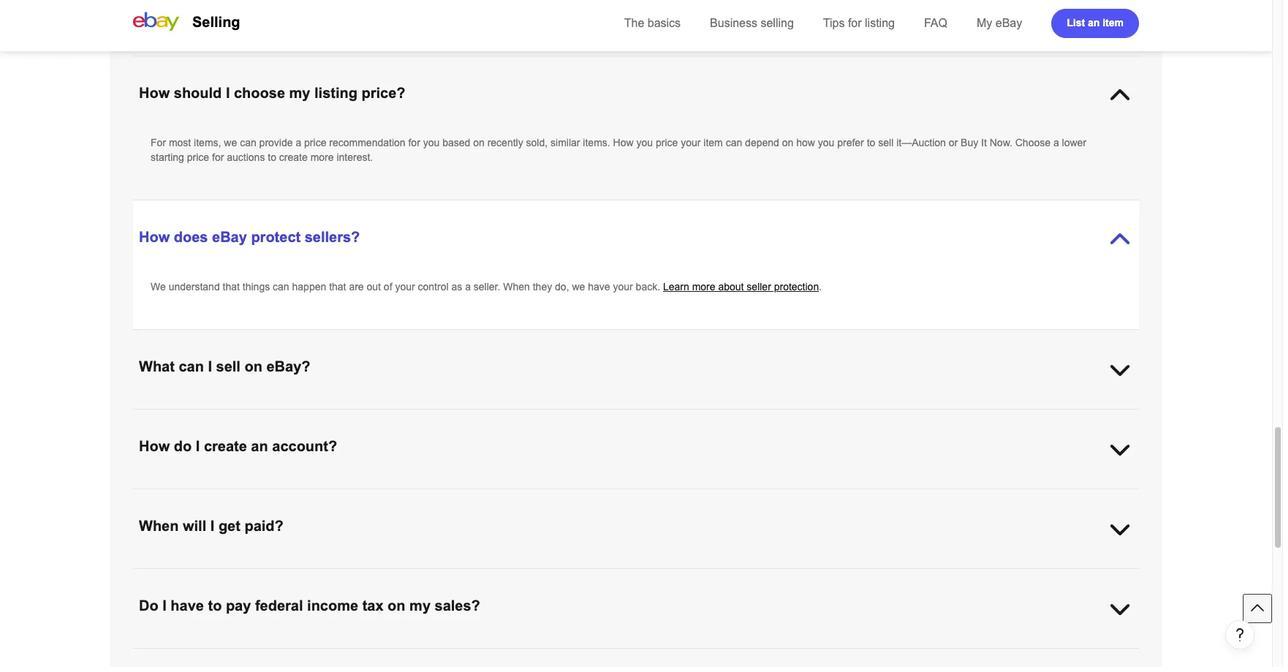 Task type: describe. For each thing, give the bounding box(es) containing it.
i for choose
[[226, 85, 230, 101]]

sales?
[[435, 598, 481, 614]]

call
[[159, 505, 175, 516]]

you
[[151, 7, 168, 19]]

text
[[189, 505, 206, 516]]

first
[[716, 490, 733, 502]]

free
[[491, 7, 508, 19]]

provide
[[259, 137, 293, 149]]

on right based in the left top of the page
[[473, 137, 485, 149]]

similar
[[551, 137, 580, 149]]

you inside to get started, select list an item. we'll help you create and verify your account, and set-up payment information during your first listing. have your preferred payment account details on hand and be ready to receive a call or text on your phone for verification.
[[353, 490, 370, 502]]

to
[[151, 490, 162, 502]]

tips for listing link
[[824, 17, 895, 29]]

out
[[367, 281, 381, 293]]

for most items, we can provide a price recommendation for you based on recently sold, similar items. how you price your item can depend on how you prefer to sell it—auction or buy it now. choose a lower starting price for auctions to create more interest.
[[151, 137, 1087, 163]]

0 vertical spatial when
[[504, 281, 530, 293]]

pay
[[226, 598, 251, 614]]

0 horizontal spatial have
[[171, 598, 204, 614]]

1 and from the left
[[404, 490, 421, 502]]

seller.
[[474, 281, 501, 293]]

control
[[418, 281, 449, 293]]

tax
[[363, 598, 384, 614]]

a right 'as'
[[465, 281, 471, 293]]

it—auction
[[897, 137, 947, 149]]

information
[[609, 490, 659, 502]]

account,
[[474, 490, 513, 502]]

carriers.
[[565, 7, 602, 19]]

ebay right touch,
[[699, 7, 723, 19]]

0 vertical spatial .
[[1060, 7, 1063, 19]]

does
[[174, 229, 208, 245]]

recently
[[488, 137, 524, 149]]

2 that from the left
[[329, 281, 346, 293]]

be
[[1035, 490, 1046, 502]]

1 supplies from the left
[[278, 7, 316, 19]]

to get started, select list an item. we'll help you create and verify your account, and set-up payment information during your first listing. have your preferred payment account details on hand and be ready to receive a call or text on your phone for verification.
[[151, 490, 1122, 516]]

a inside to get started, select list an item. we'll help you create and verify your account, and set-up payment information during your first listing. have your preferred payment account details on hand and be ready to receive a call or text on your phone for verification.
[[151, 505, 156, 516]]

your left back.
[[613, 281, 633, 293]]

use
[[190, 7, 207, 19]]

you right items. at top left
[[637, 137, 653, 149]]

ebay left my
[[947, 7, 970, 19]]

how for how do i create an account?
[[139, 438, 170, 454]]

purchase.
[[879, 7, 924, 19]]

can up auctions on the top left
[[240, 137, 257, 149]]

ebay right does
[[212, 229, 247, 245]]

sold,
[[526, 137, 548, 149]]

2 supplies from the left
[[766, 7, 803, 19]]

how does ebay protect sellers?
[[139, 229, 360, 245]]

my
[[977, 17, 993, 29]]

details
[[942, 490, 972, 502]]

tips
[[824, 17, 845, 29]]

1 horizontal spatial get
[[219, 518, 241, 534]]

choose
[[1016, 137, 1051, 149]]

get inside to get started, select list an item. we'll help you create and verify your account, and set-up payment information during your first listing. have your preferred payment account details on hand and be ready to receive a call or text on your phone for verification.
[[164, 490, 179, 502]]

selling
[[192, 14, 240, 30]]

based
[[443, 137, 471, 149]]

do
[[139, 598, 159, 614]]

my ebay
[[977, 17, 1023, 29]]

on left hand
[[975, 490, 986, 502]]

2 horizontal spatial have
[[588, 281, 611, 293]]

the basics link
[[625, 17, 681, 29]]

understand
[[169, 281, 220, 293]]

preferred
[[817, 490, 859, 502]]

business selling link
[[710, 17, 794, 29]]

can right the things
[[273, 281, 289, 293]]

1 vertical spatial listing
[[315, 85, 358, 101]]

a right provide
[[296, 137, 302, 149]]

any
[[210, 7, 226, 19]]

0 vertical spatial listing
[[865, 17, 895, 29]]

can right what
[[179, 358, 204, 375]]

i for create
[[196, 438, 200, 454]]

things
[[243, 281, 270, 293]]

what can i sell on ebay?
[[139, 358, 311, 375]]

1 horizontal spatial item
[[1103, 16, 1124, 28]]

2 payment from the left
[[862, 490, 901, 502]]

sell inside for most items, we can provide a price recommendation for you based on recently sold, similar items. how you price your item can depend on how you prefer to sell it—auction or buy it now. choose a lower starting price for auctions to create more interest.
[[879, 137, 894, 149]]

how
[[797, 137, 816, 149]]

basics
[[648, 17, 681, 29]]

select
[[218, 490, 245, 502]]

prefer
[[838, 137, 865, 149]]

create inside for most items, we can provide a price recommendation for you based on recently sold, similar items. how you price your item can depend on how you prefer to sell it—auction or buy it now. choose a lower starting price for auctions to create more interest.
[[279, 151, 308, 163]]

0 horizontal spatial buy
[[926, 7, 944, 19]]

an inside to get started, select list an item. we'll help you create and verify your account, and set-up payment information during your first listing. have your preferred payment account details on hand and be ready to receive a call or text on your phone for verification.
[[267, 490, 278, 502]]

will
[[183, 518, 206, 534]]

how should i choose my listing price?
[[139, 85, 406, 101]]

0 horizontal spatial when
[[139, 518, 179, 534]]

starting
[[151, 151, 184, 163]]

income
[[307, 598, 359, 614]]

to right prefer
[[867, 137, 876, 149]]

protection
[[775, 281, 820, 293]]

1 horizontal spatial my
[[410, 598, 431, 614]]

for inside to get started, select list an item. we'll help you create and verify your account, and set-up payment information during your first listing. have your preferred payment account details on hand and be ready to receive a call or text on your phone for verification.
[[277, 505, 289, 516]]

we understand that things can happen that are out of your control as a seller. when they do, we have your back. learn more about seller protection .
[[151, 281, 822, 293]]

account
[[904, 490, 940, 502]]

ready
[[1049, 490, 1075, 502]]

how for how does ebay protect sellers?
[[139, 229, 170, 245]]

1 packaging from the left
[[229, 7, 276, 19]]

items.
[[583, 137, 611, 149]]

recommendation
[[329, 137, 406, 149]]

faq
[[925, 17, 948, 29]]

i right the do
[[163, 598, 167, 614]]

1 horizontal spatial more
[[693, 281, 716, 293]]

help
[[331, 490, 350, 502]]

touch,
[[668, 7, 696, 19]]

seller
[[747, 281, 772, 293]]

2 packaging from the left
[[1013, 7, 1060, 19]]

0 vertical spatial or
[[462, 7, 471, 19]]

home
[[433, 7, 459, 19]]



Task type: locate. For each thing, give the bounding box(es) containing it.
have left "at" at the left
[[397, 7, 419, 19]]

payment
[[567, 490, 606, 502], [862, 490, 901, 502]]

2 vertical spatial get
[[219, 518, 241, 534]]

listing
[[865, 17, 895, 29], [315, 85, 358, 101]]

have right do,
[[588, 281, 611, 293]]

1 horizontal spatial create
[[279, 151, 308, 163]]

1 horizontal spatial we
[[572, 281, 586, 293]]

. right seller
[[820, 281, 822, 293]]

get left free at the top
[[474, 7, 488, 19]]

1 horizontal spatial are
[[806, 7, 821, 19]]

price down items, at the left of the page
[[187, 151, 209, 163]]

from
[[541, 7, 562, 19]]

1 horizontal spatial packaging
[[1013, 7, 1060, 19]]

when down call
[[139, 518, 179, 534]]

0 vertical spatial item
[[1103, 16, 1124, 28]]

1 vertical spatial more
[[693, 281, 716, 293]]

0 horizontal spatial sell
[[216, 358, 241, 375]]

available
[[824, 7, 864, 19]]

i for sell
[[208, 358, 212, 375]]

your down select
[[223, 505, 243, 516]]

list
[[1068, 16, 1086, 28], [248, 490, 264, 502]]

can left depend on the right
[[726, 137, 743, 149]]

how left the "do"
[[139, 438, 170, 454]]

2 horizontal spatial price
[[656, 137, 678, 149]]

at
[[422, 7, 430, 19]]

0 vertical spatial buy
[[926, 7, 944, 19]]

0 vertical spatial get
[[474, 7, 488, 19]]

hand
[[989, 490, 1012, 502]]

boxes
[[511, 7, 539, 19]]

more left about at the top right of page
[[693, 281, 716, 293]]

1 vertical spatial list
[[248, 490, 264, 502]]

1 horizontal spatial sell
[[879, 137, 894, 149]]

1 horizontal spatial branded
[[973, 7, 1011, 19]]

1 horizontal spatial for
[[605, 7, 620, 19]]

you right how
[[818, 137, 835, 149]]

sellers?
[[305, 229, 360, 245]]

branded right faq link
[[973, 7, 1011, 19]]

0 horizontal spatial more
[[311, 151, 334, 163]]

it
[[982, 137, 988, 149]]

may
[[338, 7, 358, 19]]

as
[[452, 281, 463, 293]]

0 horizontal spatial for
[[151, 137, 166, 149]]

your right of at the left of page
[[395, 281, 415, 293]]

sell left it—auction
[[879, 137, 894, 149]]

your right have
[[794, 490, 814, 502]]

payment right up
[[567, 490, 606, 502]]

of
[[384, 281, 393, 293]]

for left based in the left top of the page
[[409, 137, 421, 149]]

or inside for most items, we can provide a price recommendation for you based on recently sold, similar items. how you price your item can depend on how you prefer to sell it—auction or buy it now. choose a lower starting price for auctions to create more interest.
[[949, 137, 958, 149]]

0 vertical spatial for
[[605, 7, 620, 19]]

1 horizontal spatial .
[[1060, 7, 1063, 19]]

for down items, at the left of the page
[[212, 151, 224, 163]]

about
[[719, 281, 744, 293]]

items,
[[194, 137, 221, 149]]

buy right "purchase." in the right top of the page
[[926, 7, 944, 19]]

depend
[[746, 137, 780, 149]]

0 horizontal spatial create
[[204, 438, 247, 454]]

price?
[[362, 85, 406, 101]]

1 payment from the left
[[567, 490, 606, 502]]

can left use
[[171, 7, 187, 19]]

1 vertical spatial we
[[572, 281, 586, 293]]

they
[[533, 281, 552, 293]]

how do i create an account?
[[139, 438, 337, 454]]

interest.
[[337, 151, 373, 163]]

create right the "do"
[[204, 438, 247, 454]]

for
[[605, 7, 620, 19], [151, 137, 166, 149]]

on left ebay?
[[245, 358, 263, 375]]

a
[[296, 137, 302, 149], [1054, 137, 1060, 149], [465, 281, 471, 293], [151, 505, 156, 516]]

0 horizontal spatial and
[[404, 490, 421, 502]]

help, opens dialogs image
[[1233, 628, 1248, 642]]

0 horizontal spatial item
[[704, 137, 723, 149]]

create inside to get started, select list an item. we'll help you create and verify your account, and set-up payment information during your first listing. have your preferred payment account details on hand and be ready to receive a call or text on your phone for verification.
[[373, 490, 401, 502]]

lower
[[1063, 137, 1087, 149]]

or left it
[[949, 137, 958, 149]]

a left lower
[[1054, 137, 1060, 149]]

0 vertical spatial sell
[[879, 137, 894, 149]]

supplies left "may"
[[278, 7, 316, 19]]

create down provide
[[279, 151, 308, 163]]

0 vertical spatial list
[[1068, 16, 1086, 28]]

are left out at the left of page
[[349, 281, 364, 293]]

we
[[151, 281, 166, 293]]

verification.
[[292, 505, 344, 516]]

listing.
[[736, 490, 765, 502]]

0 horizontal spatial get
[[164, 490, 179, 502]]

1 vertical spatial sell
[[216, 358, 241, 375]]

2 vertical spatial or
[[177, 505, 187, 516]]

1 vertical spatial .
[[820, 281, 822, 293]]

for left the
[[605, 7, 620, 19]]

protect
[[251, 229, 301, 245]]

2 horizontal spatial get
[[474, 7, 488, 19]]

packaging right my
[[1013, 7, 1060, 19]]

2 horizontal spatial create
[[373, 490, 401, 502]]

0 vertical spatial more
[[311, 151, 334, 163]]

payment left account
[[862, 490, 901, 502]]

and left the set- at left
[[515, 490, 533, 502]]

your right verify
[[451, 490, 471, 502]]

2 horizontal spatial and
[[1015, 490, 1032, 502]]

0 vertical spatial we
[[224, 137, 237, 149]]

how inside for most items, we can provide a price recommendation for you based on recently sold, similar items. how you price your item can depend on how you prefer to sell it—auction or buy it now. choose a lower starting price for auctions to create more interest.
[[613, 137, 634, 149]]

we up auctions on the top left
[[224, 137, 237, 149]]

to down provide
[[268, 151, 277, 163]]

1 branded from the left
[[725, 7, 763, 19]]

0 horizontal spatial list
[[248, 490, 264, 502]]

business
[[710, 17, 758, 29]]

1 vertical spatial buy
[[961, 137, 979, 149]]

learn more about seller protection link
[[664, 281, 820, 293]]

do i have to pay federal income tax on my sales?
[[139, 598, 481, 614]]

supplies left tips
[[766, 7, 803, 19]]

1 horizontal spatial that
[[329, 281, 346, 293]]

0 horizontal spatial listing
[[315, 85, 358, 101]]

and left be
[[1015, 490, 1032, 502]]

list an item link
[[1052, 9, 1140, 38]]

when will i get paid?
[[139, 518, 284, 534]]

you left based in the left top of the page
[[423, 137, 440, 149]]

have
[[768, 490, 792, 502]]

2 and from the left
[[515, 490, 533, 502]]

federal
[[255, 598, 303, 614]]

2 vertical spatial have
[[171, 598, 204, 614]]

1 vertical spatial have
[[588, 281, 611, 293]]

listing right the available
[[865, 17, 895, 29]]

the basics
[[625, 17, 681, 29]]

0 vertical spatial create
[[279, 151, 308, 163]]

now.
[[990, 137, 1013, 149]]

more left interest.
[[311, 151, 334, 163]]

receive
[[1089, 490, 1122, 502]]

we inside for most items, we can provide a price recommendation for you based on recently sold, similar items. how you price your item can depend on how you prefer to sell it—auction or buy it now. choose a lower starting price for auctions to create more interest.
[[224, 137, 237, 149]]

1 horizontal spatial payment
[[862, 490, 901, 502]]

1 vertical spatial when
[[139, 518, 179, 534]]

list inside to get started, select list an item. we'll help you create and verify your account, and set-up payment information during your first listing. have your preferred payment account details on hand and be ready to receive a call or text on your phone for verification.
[[248, 490, 264, 502]]

or
[[462, 7, 471, 19], [949, 137, 958, 149], [177, 505, 187, 516]]

1 horizontal spatial price
[[304, 137, 327, 149]]

0 vertical spatial are
[[806, 7, 821, 19]]

. left list an item
[[1060, 7, 1063, 19]]

my ebay link
[[977, 17, 1023, 29]]

or right call
[[177, 505, 187, 516]]

1 vertical spatial create
[[204, 438, 247, 454]]

i right will
[[211, 518, 215, 534]]

0 horizontal spatial that
[[223, 281, 240, 293]]

your left depend on the right
[[681, 137, 701, 149]]

and
[[404, 490, 421, 502], [515, 490, 533, 502], [1015, 490, 1032, 502]]

what
[[139, 358, 175, 375]]

how right items. at top left
[[613, 137, 634, 149]]

faq link
[[925, 17, 948, 29]]

buy left it
[[961, 137, 979, 149]]

on up when will i get paid?
[[209, 505, 220, 516]]

an
[[623, 7, 634, 19], [1089, 16, 1101, 28], [251, 438, 268, 454], [267, 490, 278, 502]]

price right items. at top left
[[656, 137, 678, 149]]

for down item.
[[277, 505, 289, 516]]

get down select
[[219, 518, 241, 534]]

should
[[174, 85, 222, 101]]

price right provide
[[304, 137, 327, 149]]

on
[[473, 137, 485, 149], [783, 137, 794, 149], [245, 358, 263, 375], [975, 490, 986, 502], [209, 505, 220, 516], [388, 598, 406, 614]]

you can use any packaging supplies you may already have at home or get free boxes from carriers. for an added touch, ebay branded supplies are available to purchase. buy ebay branded packaging .
[[151, 7, 1063, 19]]

create right 'help'
[[373, 490, 401, 502]]

on right tax at the left bottom
[[388, 598, 406, 614]]

learn
[[664, 281, 690, 293]]

0 horizontal spatial supplies
[[278, 7, 316, 19]]

my
[[289, 85, 311, 101], [410, 598, 431, 614]]

supplies
[[278, 7, 316, 19], [766, 7, 803, 19]]

i right should
[[226, 85, 230, 101]]

phone
[[246, 505, 274, 516]]

when left they
[[504, 281, 530, 293]]

0 horizontal spatial my
[[289, 85, 311, 101]]

1 vertical spatial or
[[949, 137, 958, 149]]

get up call
[[164, 490, 179, 502]]

0 horizontal spatial or
[[177, 505, 187, 516]]

0 horizontal spatial .
[[820, 281, 822, 293]]

your left first
[[694, 490, 714, 502]]

more inside for most items, we can provide a price recommendation for you based on recently sold, similar items. how you price your item can depend on how you prefer to sell it—auction or buy it now. choose a lower starting price for auctions to create more interest.
[[311, 151, 334, 163]]

list an item
[[1068, 16, 1124, 28]]

branded right touch,
[[725, 7, 763, 19]]

1 vertical spatial for
[[151, 137, 166, 149]]

0 horizontal spatial payment
[[567, 490, 606, 502]]

you right 'help'
[[353, 490, 370, 502]]

have
[[397, 7, 419, 19], [588, 281, 611, 293], [171, 598, 204, 614]]

0 horizontal spatial branded
[[725, 7, 763, 19]]

item
[[1103, 16, 1124, 28], [704, 137, 723, 149]]

1 horizontal spatial buy
[[961, 137, 979, 149]]

0 horizontal spatial packaging
[[229, 7, 276, 19]]

3 and from the left
[[1015, 490, 1032, 502]]

i
[[226, 85, 230, 101], [208, 358, 212, 375], [196, 438, 200, 454], [211, 518, 215, 534], [163, 598, 167, 614]]

how left should
[[139, 85, 170, 101]]

packaging right the any
[[229, 7, 276, 19]]

how
[[139, 85, 170, 101], [613, 137, 634, 149], [139, 229, 170, 245], [139, 438, 170, 454]]

we right do,
[[572, 281, 586, 293]]

branded
[[725, 7, 763, 19], [973, 7, 1011, 19]]

selling
[[761, 17, 794, 29]]

during
[[662, 490, 691, 502]]

0 horizontal spatial are
[[349, 281, 364, 293]]

most
[[169, 137, 191, 149]]

account?
[[272, 438, 337, 454]]

you
[[319, 7, 335, 19], [423, 137, 440, 149], [637, 137, 653, 149], [818, 137, 835, 149], [353, 490, 370, 502]]

or right home
[[462, 7, 471, 19]]

1 horizontal spatial or
[[462, 7, 471, 19]]

my left "sales?"
[[410, 598, 431, 614]]

to inside to get started, select list an item. we'll help you create and verify your account, and set-up payment information during your first listing. have your preferred payment account details on hand and be ready to receive a call or text on your phone for verification.
[[1077, 490, 1086, 502]]

0 horizontal spatial price
[[187, 151, 209, 163]]

1 horizontal spatial listing
[[865, 17, 895, 29]]

or inside to get started, select list an item. we'll help you create and verify your account, and set-up payment information during your first listing. have your preferred payment account details on hand and be ready to receive a call or text on your phone for verification.
[[177, 505, 187, 516]]

have right the do
[[171, 598, 204, 614]]

1 horizontal spatial when
[[504, 281, 530, 293]]

1 horizontal spatial have
[[397, 7, 419, 19]]

we'll
[[306, 490, 328, 502]]

buy inside for most items, we can provide a price recommendation for you based on recently sold, similar items. how you price your item can depend on how you prefer to sell it—auction or buy it now. choose a lower starting price for auctions to create more interest.
[[961, 137, 979, 149]]

i for get
[[211, 518, 215, 534]]

1 that from the left
[[223, 281, 240, 293]]

0 vertical spatial my
[[289, 85, 311, 101]]

ebay
[[699, 7, 723, 19], [947, 7, 970, 19], [996, 17, 1023, 29], [212, 229, 247, 245]]

ebay right my
[[996, 17, 1023, 29]]

on left how
[[783, 137, 794, 149]]

for right tips
[[849, 17, 862, 29]]

to left pay
[[208, 598, 222, 614]]

i right the "do"
[[196, 438, 200, 454]]

item inside for most items, we can provide a price recommendation for you based on recently sold, similar items. how you price your item can depend on how you prefer to sell it—auction or buy it now. choose a lower starting price for auctions to create more interest.
[[704, 137, 723, 149]]

listing left price?
[[315, 85, 358, 101]]

business selling
[[710, 17, 794, 29]]

for up starting
[[151, 137, 166, 149]]

ebay?
[[267, 358, 311, 375]]

2 vertical spatial create
[[373, 490, 401, 502]]

1 horizontal spatial list
[[1068, 16, 1086, 28]]

that
[[223, 281, 240, 293], [329, 281, 346, 293]]

for inside for most items, we can provide a price recommendation for you based on recently sold, similar items. how you price your item can depend on how you prefer to sell it—auction or buy it now. choose a lower starting price for auctions to create more interest.
[[151, 137, 166, 149]]

1 vertical spatial get
[[164, 490, 179, 502]]

0 vertical spatial have
[[397, 7, 419, 19]]

1 horizontal spatial supplies
[[766, 7, 803, 19]]

verify
[[424, 490, 448, 502]]

do
[[174, 438, 192, 454]]

up
[[552, 490, 564, 502]]

happen
[[292, 281, 326, 293]]

my right choose
[[289, 85, 311, 101]]

tips for listing
[[824, 17, 895, 29]]

to right 'ready'
[[1077, 490, 1086, 502]]

.
[[1060, 7, 1063, 19], [820, 281, 822, 293]]

your inside for most items, we can provide a price recommendation for you based on recently sold, similar items. how you price your item can depend on how you prefer to sell it—auction or buy it now. choose a lower starting price for auctions to create more interest.
[[681, 137, 701, 149]]

1 vertical spatial item
[[704, 137, 723, 149]]

how for how should i choose my listing price?
[[139, 85, 170, 101]]

started,
[[181, 490, 216, 502]]

how left does
[[139, 229, 170, 245]]

i right what
[[208, 358, 212, 375]]

to right the available
[[867, 7, 876, 19]]

1 vertical spatial are
[[349, 281, 364, 293]]

choose
[[234, 85, 285, 101]]

that left the things
[[223, 281, 240, 293]]

sell
[[879, 137, 894, 149], [216, 358, 241, 375]]

0 horizontal spatial we
[[224, 137, 237, 149]]

are left tips
[[806, 7, 821, 19]]

1 horizontal spatial and
[[515, 490, 533, 502]]

you left "may"
[[319, 7, 335, 19]]

that right happen
[[329, 281, 346, 293]]

2 branded from the left
[[973, 7, 1011, 19]]

the
[[625, 17, 645, 29]]

get
[[474, 7, 488, 19], [164, 490, 179, 502], [219, 518, 241, 534]]

2 horizontal spatial or
[[949, 137, 958, 149]]

sell left ebay?
[[216, 358, 241, 375]]

buy
[[926, 7, 944, 19], [961, 137, 979, 149]]

and left verify
[[404, 490, 421, 502]]

1 vertical spatial my
[[410, 598, 431, 614]]

a left call
[[151, 505, 156, 516]]



Task type: vqa. For each thing, say whether or not it's contained in the screenshot.
THE 'AMAZING'
no



